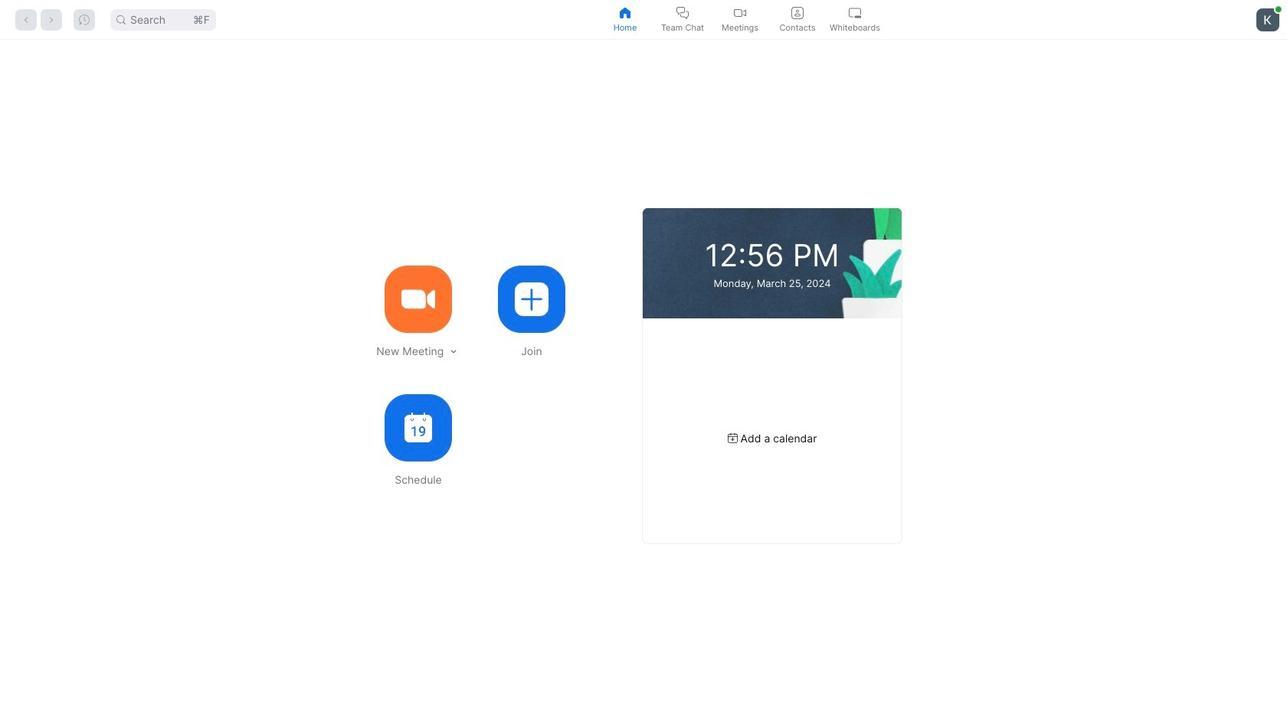Task type: vqa. For each thing, say whether or not it's contained in the screenshot.
Chevron Right icon
no



Task type: describe. For each thing, give the bounding box(es) containing it.
plus squircle image
[[515, 282, 549, 316]]

team chat image
[[677, 7, 689, 19]]

online image
[[1276, 6, 1282, 12]]

home small image
[[619, 7, 631, 19]]

home small image
[[619, 7, 631, 19]]

team chat image
[[677, 7, 689, 19]]

plus squircle image
[[515, 282, 549, 316]]

online image
[[1276, 6, 1282, 12]]

video on image
[[734, 7, 746, 19]]

magnifier image
[[116, 15, 126, 24]]

magnifier image
[[116, 15, 126, 24]]



Task type: locate. For each thing, give the bounding box(es) containing it.
tab panel
[[0, 40, 1287, 712]]

whiteboard small image
[[849, 7, 861, 19], [849, 7, 861, 19]]

calendar add calendar image
[[728, 434, 738, 444]]

chevron down small image
[[448, 347, 459, 357]]

video on image
[[734, 7, 746, 19]]

schedule image
[[405, 413, 432, 443]]

video camera on image
[[401, 282, 435, 316], [401, 282, 435, 316]]

tab list
[[596, 0, 884, 39]]

chevron down small image
[[448, 347, 459, 357]]

calendar add calendar image
[[728, 434, 738, 444]]

profile contact image
[[791, 7, 804, 19], [791, 7, 804, 19]]



